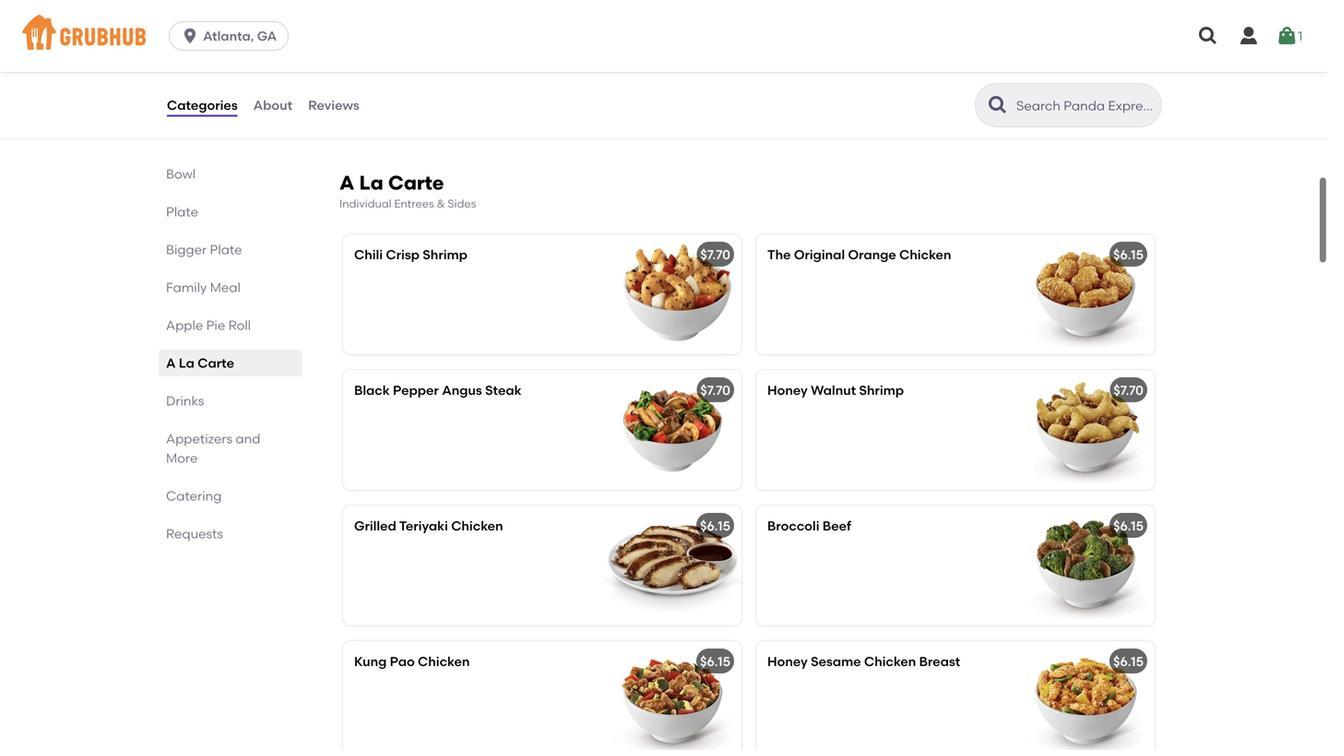 Task type: locate. For each thing, give the bounding box(es) containing it.
chicken right teriyaki
[[451, 518, 503, 534]]

0 vertical spatial carte
[[388, 171, 444, 195]]

bowl
[[166, 166, 196, 182]]

walnut
[[811, 382, 856, 398]]

original
[[794, 247, 845, 262]]

bigger
[[166, 242, 207, 257]]

atlanta,
[[203, 28, 254, 44]]

crisp
[[386, 247, 420, 262]]

a inside a la carte individual entrees & sides
[[340, 171, 355, 195]]

plate
[[166, 204, 198, 220], [210, 242, 242, 257]]

appetizers
[[166, 431, 233, 447]]

honey left walnut
[[768, 382, 808, 398]]

requests
[[166, 526, 223, 542]]

a la carte
[[166, 355, 234, 371]]

chili crisp shrimp
[[354, 247, 468, 262]]

grilled
[[354, 518, 396, 534]]

0 vertical spatial plate
[[166, 204, 198, 220]]

plate down bowl
[[166, 204, 198, 220]]

1 vertical spatial shrimp
[[859, 382, 904, 398]]

carte inside a la carte individual entrees & sides
[[388, 171, 444, 195]]

grilled teriyaki chicken
[[354, 518, 503, 534]]

Search Panda Express (3101) search field
[[1015, 97, 1156, 114]]

chicken left breast at the right of page
[[864, 653, 916, 669]]

1 vertical spatial a
[[166, 355, 176, 371]]

chili crisp shrimp image
[[603, 234, 742, 354]]

0 vertical spatial la
[[359, 171, 384, 195]]

pie
[[206, 317, 225, 333]]

0 horizontal spatial a
[[166, 355, 176, 371]]

sides
[[448, 197, 476, 210]]

entrees
[[394, 197, 434, 210]]

0 horizontal spatial la
[[179, 355, 195, 371]]

carte up entrees
[[388, 171, 444, 195]]

reviews
[[308, 97, 360, 113]]

chicken right pao
[[418, 653, 470, 669]]

svg image
[[1197, 25, 1220, 47], [1238, 25, 1260, 47], [1276, 25, 1298, 47], [181, 27, 199, 45]]

chili
[[354, 247, 383, 262]]

reviews button
[[307, 72, 361, 138]]

teriyaki
[[399, 518, 448, 534]]

1 honey from the top
[[768, 382, 808, 398]]

categories button
[[166, 72, 239, 138]]

shrimp
[[423, 247, 468, 262], [859, 382, 904, 398]]

1 horizontal spatial a
[[340, 171, 355, 195]]

to
[[1160, 435, 1173, 451]]

0 vertical spatial a
[[340, 171, 355, 195]]

plate up meal
[[210, 242, 242, 257]]

checkout
[[1176, 435, 1237, 451]]

main navigation navigation
[[0, 0, 1328, 72]]

more
[[166, 450, 198, 466]]

1 vertical spatial la
[[179, 355, 195, 371]]

kung pao chicken image
[[603, 641, 742, 750]]

proceed to checkout button
[[1047, 426, 1294, 460]]

carte down pie
[[198, 355, 234, 371]]

la up individual
[[359, 171, 384, 195]]

a up individual
[[340, 171, 355, 195]]

proceed
[[1103, 435, 1157, 451]]

atlanta, ga
[[203, 28, 277, 44]]

proceed to checkout
[[1103, 435, 1237, 451]]

&
[[437, 197, 445, 210]]

search icon image
[[987, 94, 1009, 116]]

1 vertical spatial honey
[[768, 653, 808, 669]]

chicken
[[900, 247, 952, 262], [451, 518, 503, 534], [418, 653, 470, 669], [864, 653, 916, 669]]

1 vertical spatial plate
[[210, 242, 242, 257]]

black pepper angus steak image
[[603, 370, 742, 490]]

shrimp right crisp
[[423, 247, 468, 262]]

kung pao chicken
[[354, 653, 470, 669]]

0 horizontal spatial plate
[[166, 204, 198, 220]]

$6.15 for kung pao chicken
[[700, 653, 731, 669]]

1 horizontal spatial shrimp
[[859, 382, 904, 398]]

shrimp right walnut
[[859, 382, 904, 398]]

a
[[340, 171, 355, 195], [166, 355, 176, 371]]

roll
[[228, 317, 251, 333]]

broccoli beef
[[768, 518, 851, 534]]

drinks
[[166, 393, 204, 409]]

broccoli
[[768, 518, 820, 534]]

chicken right orange
[[900, 247, 952, 262]]

$6.15 for honey sesame chicken breast
[[1114, 653, 1144, 669]]

0 vertical spatial shrimp
[[423, 247, 468, 262]]

bigger plate
[[166, 242, 242, 257]]

carte
[[388, 171, 444, 195], [198, 355, 234, 371]]

about button
[[252, 72, 293, 138]]

a down the apple
[[166, 355, 176, 371]]

chicken for kung pao chicken
[[418, 653, 470, 669]]

1 vertical spatial carte
[[198, 355, 234, 371]]

1 horizontal spatial carte
[[388, 171, 444, 195]]

1 horizontal spatial la
[[359, 171, 384, 195]]

honey
[[768, 382, 808, 398], [768, 653, 808, 669]]

broccoli beef image
[[1017, 505, 1155, 625]]

$6.15
[[1114, 247, 1144, 262], [700, 518, 731, 534], [1114, 518, 1144, 534], [700, 653, 731, 669], [1114, 653, 1144, 669]]

carte for a la carte
[[198, 355, 234, 371]]

steak
[[485, 382, 522, 398]]

0 horizontal spatial shrimp
[[423, 247, 468, 262]]

honey for honey sesame chicken breast
[[768, 653, 808, 669]]

0 horizontal spatial carte
[[198, 355, 234, 371]]

la
[[359, 171, 384, 195], [179, 355, 195, 371]]

2 honey from the top
[[768, 653, 808, 669]]

0 vertical spatial honey
[[768, 382, 808, 398]]

honey left sesame
[[768, 653, 808, 669]]

la up 'drinks'
[[179, 355, 195, 371]]

1 horizontal spatial plate
[[210, 242, 242, 257]]

$7.70
[[701, 247, 731, 262], [701, 382, 731, 398], [1114, 382, 1144, 398]]

la inside a la carte individual entrees & sides
[[359, 171, 384, 195]]



Task type: describe. For each thing, give the bounding box(es) containing it.
apple pie roll
[[166, 317, 251, 333]]

$6.15 for broccoli beef
[[1114, 518, 1144, 534]]

$7.70 for the
[[701, 247, 731, 262]]

honey sesame chicken breast
[[768, 653, 961, 669]]

shrimp for chili crisp shrimp
[[423, 247, 468, 262]]

svg image inside the atlanta, ga button
[[181, 27, 199, 45]]

apple pie roll image
[[603, 13, 742, 133]]

honey walnut shrimp image
[[1017, 370, 1155, 490]]

pepper
[[393, 382, 439, 398]]

la for a la carte individual entrees & sides
[[359, 171, 384, 195]]

individual
[[340, 197, 392, 210]]

$6.15 for grilled teriyaki chicken
[[700, 518, 731, 534]]

$7.70 for honey
[[701, 382, 731, 398]]

kung
[[354, 653, 387, 669]]

chicken for honey sesame chicken breast
[[864, 653, 916, 669]]

1
[[1298, 28, 1303, 44]]

la for a la carte
[[179, 355, 195, 371]]

carte for a la carte individual entrees & sides
[[388, 171, 444, 195]]

angus
[[442, 382, 482, 398]]

family
[[166, 280, 207, 295]]

shrimp for honey walnut shrimp
[[859, 382, 904, 398]]

honey sesame chicken breast image
[[1017, 641, 1155, 750]]

appetizers and more
[[166, 431, 261, 466]]

beef
[[823, 518, 851, 534]]

orange
[[848, 247, 897, 262]]

the
[[768, 247, 791, 262]]

breast
[[920, 653, 961, 669]]

1 button
[[1276, 19, 1303, 53]]

black pepper angus steak
[[354, 382, 522, 398]]

a for a la carte
[[166, 355, 176, 371]]

family meal
[[166, 280, 241, 295]]

and
[[236, 431, 261, 447]]

the original orange chicken
[[768, 247, 952, 262]]

chicken for grilled teriyaki chicken
[[451, 518, 503, 534]]

ga
[[257, 28, 277, 44]]

black
[[354, 382, 390, 398]]

$6.15 for the original orange chicken
[[1114, 247, 1144, 262]]

catering
[[166, 488, 222, 504]]

categories
[[167, 97, 238, 113]]

svg image inside 1 button
[[1276, 25, 1298, 47]]

the original orange chicken image
[[1017, 234, 1155, 354]]

honey walnut shrimp
[[768, 382, 904, 398]]

a for a la carte individual entrees & sides
[[340, 171, 355, 195]]

atlanta, ga button
[[169, 21, 296, 51]]

a la carte individual entrees & sides
[[340, 171, 476, 210]]

meal
[[210, 280, 241, 295]]

pao
[[390, 653, 415, 669]]

apple
[[166, 317, 203, 333]]

about
[[253, 97, 293, 113]]

sesame
[[811, 653, 861, 669]]

grilled teriyaki chicken image
[[603, 505, 742, 625]]

honey for honey walnut shrimp
[[768, 382, 808, 398]]



Task type: vqa. For each thing, say whether or not it's contained in the screenshot.
ON TIME DELIVERY at the left top of the page
no



